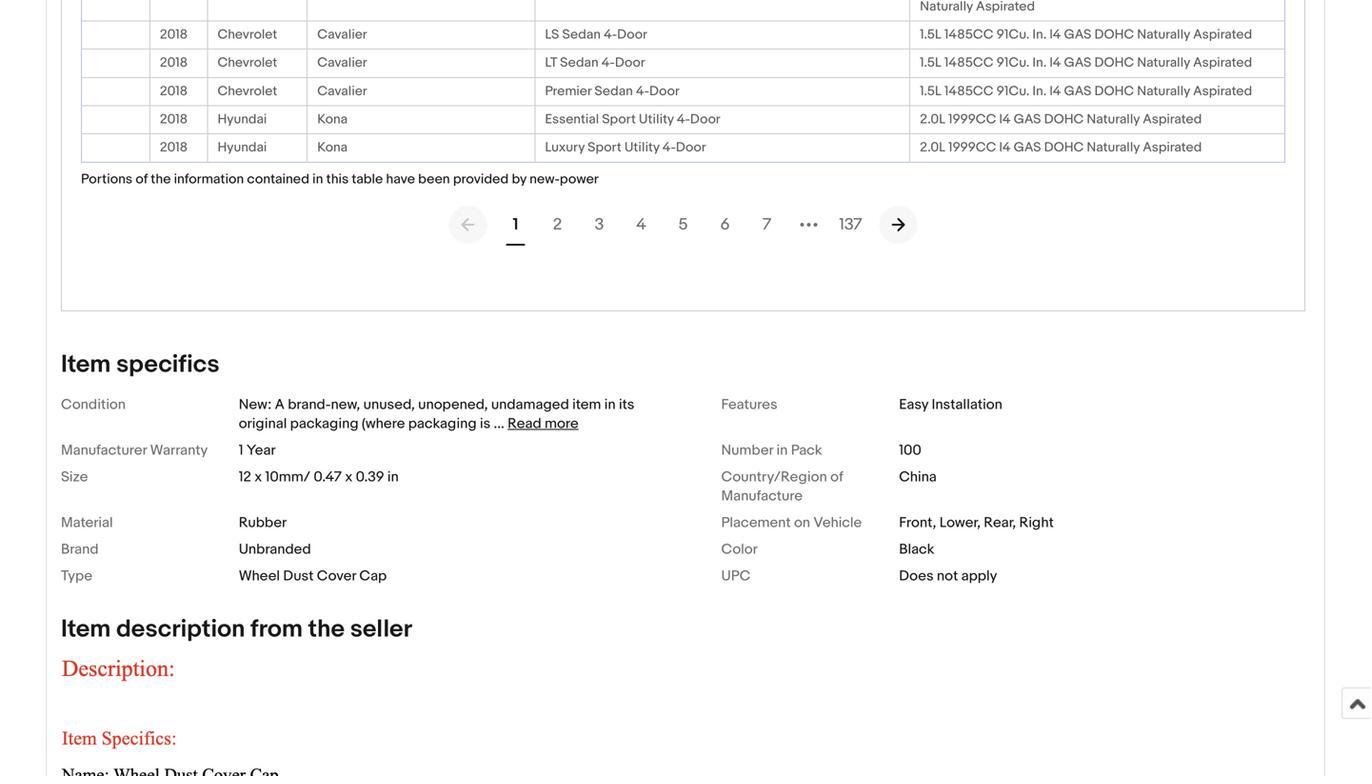 Task type: locate. For each thing, give the bounding box(es) containing it.
0 vertical spatial cavalier
[[317, 27, 367, 43]]

door for lt sedan 4-door
[[615, 55, 645, 71]]

1 vertical spatial kona
[[317, 140, 348, 156]]

utility for luxury
[[625, 140, 660, 156]]

1 1.5l 1485cc 91cu. in. l4 gas dohc naturally aspirated from the top
[[920, 27, 1253, 43]]

description
[[116, 615, 245, 644]]

not
[[937, 568, 959, 585]]

1 vertical spatial cavalier
[[317, 55, 367, 71]]

1 vertical spatial hyundai
[[218, 140, 267, 156]]

1 2.0l 1999cc l4 gas dohc naturally aspirated from the top
[[920, 111, 1202, 128]]

0 horizontal spatial of
[[136, 171, 148, 187]]

3 2018 from the top
[[160, 83, 188, 99]]

color
[[722, 541, 758, 558]]

front, lower, rear, right
[[899, 514, 1054, 531]]

2 2.0l 1999cc l4 gas dohc naturally aspirated from the top
[[920, 140, 1202, 156]]

2 kona from the top
[[317, 140, 348, 156]]

2018 for luxury sport utility 4-door
[[160, 140, 188, 156]]

x right 12
[[255, 468, 262, 486]]

portions
[[81, 171, 133, 187]]

2 vertical spatial 1485cc
[[945, 83, 994, 99]]

4- up essential sport utility 4-door
[[636, 83, 650, 99]]

does
[[899, 568, 934, 585]]

0 vertical spatial 1.5l
[[920, 27, 942, 43]]

in left the "pack"
[[777, 442, 788, 459]]

manufacture
[[722, 488, 803, 505]]

1 kona from the top
[[317, 111, 348, 128]]

2 in. from the top
[[1033, 55, 1047, 71]]

1 1.5l from the top
[[920, 27, 942, 43]]

2 2018 from the top
[[160, 55, 188, 71]]

0 vertical spatial sedan
[[562, 27, 601, 43]]

1 vertical spatial 1.5l 1485cc 91cu. in. l4 gas dohc naturally aspirated
[[920, 55, 1253, 71]]

of for country/region
[[831, 468, 844, 486]]

3 1.5l 1485cc 91cu. in. l4 gas dohc naturally aspirated from the top
[[920, 83, 1253, 99]]

the
[[151, 171, 171, 187], [308, 615, 345, 644]]

1 vertical spatial in.
[[1033, 55, 1047, 71]]

navigation
[[81, 204, 1286, 246]]

0 vertical spatial 91cu.
[[997, 27, 1030, 43]]

the left information
[[151, 171, 171, 187]]

4- up lt sedan 4-door
[[604, 27, 617, 43]]

0 vertical spatial item
[[61, 350, 111, 379]]

aspirated
[[1194, 27, 1253, 43], [1194, 55, 1253, 71], [1194, 83, 1253, 99], [1143, 111, 1202, 128], [1143, 140, 1202, 156]]

1 horizontal spatial packaging
[[408, 415, 477, 432]]

0 vertical spatial hyundai
[[218, 111, 267, 128]]

item for item description from the seller
[[61, 615, 111, 644]]

2 vertical spatial sedan
[[595, 83, 633, 99]]

luxury sport utility 4-door
[[545, 140, 706, 156]]

2 chevrolet from the top
[[218, 55, 277, 71]]

1 1999cc from the top
[[949, 111, 997, 128]]

manufacturer
[[61, 442, 147, 459]]

2 vertical spatial 1.5l
[[920, 83, 942, 99]]

0.47
[[314, 468, 342, 486]]

2 1485cc from the top
[[945, 55, 994, 71]]

0 vertical spatial 1
[[513, 215, 519, 235]]

1 chevrolet from the top
[[218, 27, 277, 43]]

1 left year
[[239, 442, 243, 459]]

cavalier
[[317, 27, 367, 43], [317, 55, 367, 71], [317, 83, 367, 99]]

2 button
[[537, 204, 579, 246]]

of
[[136, 171, 148, 187], [831, 468, 844, 486]]

1 vertical spatial chevrolet
[[218, 55, 277, 71]]

been
[[418, 171, 450, 187]]

have
[[386, 171, 415, 187]]

1.5l 1485cc 91cu. in. l4 gas dohc naturally aspirated for ls sedan 4-door
[[920, 27, 1253, 43]]

5
[[679, 215, 688, 235]]

door for ls sedan 4-door
[[617, 27, 648, 43]]

sedan for ls
[[562, 27, 601, 43]]

1 vertical spatial sedan
[[560, 55, 599, 71]]

in. for premier sedan 4-door
[[1033, 83, 1047, 99]]

sedan right the ls
[[562, 27, 601, 43]]

door up lt sedan 4-door
[[617, 27, 648, 43]]

2 vertical spatial chevrolet
[[218, 83, 277, 99]]

1999cc for essential sport utility 4-door
[[949, 111, 997, 128]]

5 2018 from the top
[[160, 140, 188, 156]]

2018 for ls sedan 4-door
[[160, 27, 188, 43]]

2 item from the top
[[61, 615, 111, 644]]

0 vertical spatial of
[[136, 171, 148, 187]]

1 horizontal spatial x
[[345, 468, 353, 486]]

1.5l 1485cc 91cu. in. l4 gas dohc naturally aspirated for lt sedan 4-door
[[920, 55, 1253, 71]]

1.5l for lt sedan 4-door
[[920, 55, 942, 71]]

utility for essential
[[639, 111, 674, 128]]

3 91cu. from the top
[[997, 83, 1030, 99]]

2.0l for essential sport utility 4-door
[[920, 111, 946, 128]]

1 horizontal spatial 1
[[513, 215, 519, 235]]

item specifics
[[61, 350, 220, 379]]

1.5l 1485cc 91cu. in. l4 gas dohc naturally aspirated
[[920, 27, 1253, 43], [920, 55, 1253, 71], [920, 83, 1253, 99]]

0 horizontal spatial x
[[255, 468, 262, 486]]

lt sedan 4-door
[[545, 55, 645, 71]]

1 91cu. from the top
[[997, 27, 1030, 43]]

1 vertical spatial sport
[[588, 140, 622, 156]]

of for portions
[[136, 171, 148, 187]]

item for item specifics
[[61, 350, 111, 379]]

sedan
[[562, 27, 601, 43], [560, 55, 599, 71], [595, 83, 633, 99]]

4- up luxury sport utility 4-door
[[677, 111, 691, 128]]

utility
[[639, 111, 674, 128], [625, 140, 660, 156]]

item
[[61, 350, 111, 379], [61, 615, 111, 644]]

new: a brand-new, unused, unopened, undamaged item in its original packaging (where packaging is ...
[[239, 396, 635, 432]]

91cu. for ls sedan 4-door
[[997, 27, 1030, 43]]

1 inside button
[[513, 215, 519, 235]]

3 1485cc from the top
[[945, 83, 994, 99]]

1 vertical spatial of
[[831, 468, 844, 486]]

utility up luxury sport utility 4-door
[[639, 111, 674, 128]]

sedan right the lt
[[560, 55, 599, 71]]

pack
[[791, 442, 823, 459]]

the right from
[[308, 615, 345, 644]]

item down type
[[61, 615, 111, 644]]

0 vertical spatial utility
[[639, 111, 674, 128]]

l4
[[1050, 27, 1062, 43], [1050, 55, 1062, 71], [1050, 83, 1062, 99], [1000, 111, 1011, 128], [1000, 140, 1011, 156]]

lower,
[[940, 514, 981, 531]]

hyundai
[[218, 111, 267, 128], [218, 140, 267, 156]]

contained
[[247, 171, 310, 187]]

1 hyundai from the top
[[218, 111, 267, 128]]

1.5l
[[920, 27, 942, 43], [920, 55, 942, 71], [920, 83, 942, 99]]

sport down premier sedan 4-door at top
[[602, 111, 636, 128]]

in. for lt sedan 4-door
[[1033, 55, 1047, 71]]

3 1.5l from the top
[[920, 83, 942, 99]]

dust
[[283, 568, 314, 585]]

type
[[61, 568, 92, 585]]

new-
[[530, 171, 560, 187]]

1 2.0l from the top
[[920, 111, 946, 128]]

2.0l for luxury sport utility 4-door
[[920, 140, 946, 156]]

hyundai for essential sport utility 4-door
[[218, 111, 267, 128]]

0 vertical spatial 1999cc
[[949, 111, 997, 128]]

material
[[61, 514, 113, 531]]

3 in. from the top
[[1033, 83, 1047, 99]]

1 1485cc from the top
[[945, 27, 994, 43]]

of inside country/region of manufacture
[[831, 468, 844, 486]]

door up premier sedan 4-door at top
[[615, 55, 645, 71]]

utility down essential sport utility 4-door
[[625, 140, 660, 156]]

0 vertical spatial 1485cc
[[945, 27, 994, 43]]

0 vertical spatial in.
[[1033, 27, 1047, 43]]

in
[[313, 171, 323, 187], [605, 396, 616, 413], [777, 442, 788, 459], [388, 468, 399, 486]]

1485cc
[[945, 27, 994, 43], [945, 55, 994, 71], [945, 83, 994, 99]]

3 button
[[579, 204, 621, 246]]

2.0l 1999cc l4 gas dohc naturally aspirated for essential sport utility 4-door
[[920, 111, 1202, 128]]

a
[[275, 396, 285, 413]]

is
[[480, 415, 491, 432]]

2018 for lt sedan 4-door
[[160, 55, 188, 71]]

dohc for ls sedan 4-door
[[1095, 27, 1135, 43]]

sport for luxury
[[588, 140, 622, 156]]

wheel dust cover cap
[[239, 568, 387, 585]]

item up condition
[[61, 350, 111, 379]]

0 horizontal spatial 1
[[239, 442, 243, 459]]

4- up premier sedan 4-door at top
[[602, 55, 615, 71]]

item
[[573, 396, 601, 413]]

wheel
[[239, 568, 280, 585]]

1 vertical spatial 1.5l
[[920, 55, 942, 71]]

0 vertical spatial sport
[[602, 111, 636, 128]]

cap
[[360, 568, 387, 585]]

1
[[513, 215, 519, 235], [239, 442, 243, 459]]

1 vertical spatial item
[[61, 615, 111, 644]]

l4 for lt sedan 4-door
[[1050, 55, 1062, 71]]

sedan for premier
[[595, 83, 633, 99]]

in inside the new: a brand-new, unused, unopened, undamaged item in its original packaging (where packaging is ...
[[605, 396, 616, 413]]

of up vehicle at the bottom of the page
[[831, 468, 844, 486]]

2 vertical spatial 91cu.
[[997, 83, 1030, 99]]

2 vertical spatial in.
[[1033, 83, 1047, 99]]

7 button
[[746, 204, 788, 246]]

1.5l for ls sedan 4-door
[[920, 27, 942, 43]]

1999cc
[[949, 111, 997, 128], [949, 140, 997, 156]]

4- for lt sedan 4-door
[[602, 55, 615, 71]]

ls sedan 4-door
[[545, 27, 648, 43]]

91cu. for premier sedan 4-door
[[997, 83, 1030, 99]]

in.
[[1033, 27, 1047, 43], [1033, 55, 1047, 71], [1033, 83, 1047, 99]]

2 cavalier from the top
[[317, 55, 367, 71]]

2 vertical spatial 1.5l 1485cc 91cu. in. l4 gas dohc naturally aspirated
[[920, 83, 1253, 99]]

read
[[508, 415, 542, 432]]

chevrolet for premier sedan 4-door
[[218, 83, 277, 99]]

packaging down brand-
[[290, 415, 359, 432]]

1 for 1 year
[[239, 442, 243, 459]]

1 vertical spatial 1
[[239, 442, 243, 459]]

table
[[352, 171, 383, 187]]

new,
[[331, 396, 360, 413]]

2 2.0l from the top
[[920, 140, 946, 156]]

0 vertical spatial 1.5l 1485cc 91cu. in. l4 gas dohc naturally aspirated
[[920, 27, 1253, 43]]

sedan down lt sedan 4-door
[[595, 83, 633, 99]]

sedan for lt
[[560, 55, 599, 71]]

1 vertical spatial 91cu.
[[997, 55, 1030, 71]]

1 vertical spatial utility
[[625, 140, 660, 156]]

dohc for premier sedan 4-door
[[1095, 83, 1135, 99]]

1 left 2
[[513, 215, 519, 235]]

1 vertical spatial the
[[308, 615, 345, 644]]

1 item from the top
[[61, 350, 111, 379]]

2 1999cc from the top
[[949, 140, 997, 156]]

2 1.5l from the top
[[920, 55, 942, 71]]

1 horizontal spatial of
[[831, 468, 844, 486]]

0 vertical spatial 2.0l 1999cc l4 gas dohc naturally aspirated
[[920, 111, 1202, 128]]

of right portions
[[136, 171, 148, 187]]

4 2018 from the top
[[160, 111, 188, 128]]

1 2018 from the top
[[160, 27, 188, 43]]

1 vertical spatial 1999cc
[[949, 140, 997, 156]]

in left its
[[605, 396, 616, 413]]

2 x from the left
[[345, 468, 353, 486]]

1 cavalier from the top
[[317, 27, 367, 43]]

navigation containing 1
[[81, 204, 1286, 246]]

1 in. from the top
[[1033, 27, 1047, 43]]

2 91cu. from the top
[[997, 55, 1030, 71]]

1 year
[[239, 442, 276, 459]]

0 horizontal spatial packaging
[[290, 415, 359, 432]]

2018
[[160, 27, 188, 43], [160, 55, 188, 71], [160, 83, 188, 99], [160, 111, 188, 128], [160, 140, 188, 156]]

1 vertical spatial 2.0l
[[920, 140, 946, 156]]

undamaged
[[491, 396, 569, 413]]

x right 0.47
[[345, 468, 353, 486]]

door up essential sport utility 4-door
[[650, 83, 680, 99]]

100
[[899, 442, 922, 459]]

brand
[[61, 541, 99, 558]]

6
[[721, 215, 730, 235]]

2 1.5l 1485cc 91cu. in. l4 gas dohc naturally aspirated from the top
[[920, 55, 1253, 71]]

0 horizontal spatial the
[[151, 171, 171, 187]]

3 chevrolet from the top
[[218, 83, 277, 99]]

0 vertical spatial 2.0l
[[920, 111, 946, 128]]

right
[[1020, 514, 1054, 531]]

1999cc for luxury sport utility 4-door
[[949, 140, 997, 156]]

x
[[255, 468, 262, 486], [345, 468, 353, 486]]

3
[[595, 215, 604, 235]]

1 vertical spatial 1485cc
[[945, 55, 994, 71]]

0 vertical spatial chevrolet
[[218, 27, 277, 43]]

3 cavalier from the top
[[317, 83, 367, 99]]

2.0l
[[920, 111, 946, 128], [920, 140, 946, 156]]

cavalier for lt sedan 4-door
[[317, 55, 367, 71]]

sport right the luxury at left
[[588, 140, 622, 156]]

1 horizontal spatial the
[[308, 615, 345, 644]]

0 vertical spatial kona
[[317, 111, 348, 128]]

2018 for premier sedan 4-door
[[160, 83, 188, 99]]

4- for ls sedan 4-door
[[604, 27, 617, 43]]

2 vertical spatial cavalier
[[317, 83, 367, 99]]

1 vertical spatial 2.0l 1999cc l4 gas dohc naturally aspirated
[[920, 140, 1202, 156]]

2 hyundai from the top
[[218, 140, 267, 156]]

packaging down "unopened,"
[[408, 415, 477, 432]]

packaging
[[290, 415, 359, 432], [408, 415, 477, 432]]



Task type: vqa. For each thing, say whether or not it's contained in the screenshot.
new with tags mens ua under armour gym fleece rival joggers pants sweatpants at the left of the page
no



Task type: describe. For each thing, give the bounding box(es) containing it.
1 for 1
[[513, 215, 519, 235]]

4 button
[[621, 204, 662, 246]]

read more button
[[508, 415, 579, 432]]

kona for essential sport utility 4-door
[[317, 111, 348, 128]]

kona for luxury sport utility 4-door
[[317, 140, 348, 156]]

read more
[[508, 415, 579, 432]]

premier sedan 4-door
[[545, 83, 680, 99]]

1 x from the left
[[255, 468, 262, 486]]

unbranded
[[239, 541, 311, 558]]

...
[[494, 415, 505, 432]]

new:
[[239, 396, 272, 413]]

rubber
[[239, 514, 287, 531]]

l4 for premier sedan 4-door
[[1050, 83, 1062, 99]]

unused,
[[364, 396, 415, 413]]

gas for ls sedan 4-door
[[1064, 27, 1092, 43]]

rear,
[[984, 514, 1017, 531]]

essential
[[545, 111, 599, 128]]

placement
[[722, 514, 791, 531]]

brand-
[[288, 396, 331, 413]]

on
[[794, 514, 811, 531]]

unopened,
[[418, 396, 488, 413]]

12 x 10mm/ 0.47 x 0.39 in
[[239, 468, 399, 486]]

size
[[61, 468, 88, 486]]

aspirated for premier sedan 4-door
[[1194, 83, 1253, 99]]

gas for premier sedan 4-door
[[1064, 83, 1092, 99]]

chevrolet for ls sedan 4-door
[[218, 27, 277, 43]]

dohc for lt sedan 4-door
[[1095, 55, 1135, 71]]

1485cc for lt sedan 4-door
[[945, 55, 994, 71]]

lt
[[545, 55, 557, 71]]

137 button
[[830, 204, 872, 246]]

provided
[[453, 171, 509, 187]]

ls
[[545, 27, 559, 43]]

specifics
[[116, 350, 220, 379]]

essential sport utility 4-door
[[545, 111, 721, 128]]

number in pack
[[722, 442, 823, 459]]

2018 for essential sport utility 4-door
[[160, 111, 188, 128]]

1 button
[[495, 204, 537, 246]]

5 button
[[662, 204, 704, 246]]

placement on vehicle
[[722, 514, 862, 531]]

manufacturer warranty
[[61, 442, 208, 459]]

0 vertical spatial the
[[151, 171, 171, 187]]

91cu. for lt sedan 4-door
[[997, 55, 1030, 71]]

aspirated for lt sedan 4-door
[[1194, 55, 1253, 71]]

12
[[239, 468, 251, 486]]

seller
[[350, 615, 412, 644]]

does not apply
[[899, 568, 998, 585]]

4- for premier sedan 4-door
[[636, 83, 650, 99]]

naturally for lt sedan 4-door
[[1138, 55, 1191, 71]]

naturally for ls sedan 4-door
[[1138, 27, 1191, 43]]

in left the this
[[313, 171, 323, 187]]

0.39
[[356, 468, 384, 486]]

black
[[899, 541, 935, 558]]

from
[[251, 615, 303, 644]]

2.0l 1999cc l4 gas dohc naturally aspirated for luxury sport utility 4-door
[[920, 140, 1202, 156]]

year
[[247, 442, 276, 459]]

portions of the information contained in this table have been provided by new-power
[[81, 171, 599, 187]]

more
[[545, 415, 579, 432]]

door down essential sport utility 4-door
[[676, 140, 706, 156]]

by
[[512, 171, 527, 187]]

137
[[840, 215, 863, 235]]

original
[[239, 415, 287, 432]]

6 button
[[704, 204, 746, 246]]

features
[[722, 396, 778, 413]]

4
[[636, 215, 647, 235]]

easy installation
[[899, 396, 1003, 413]]

cavalier for ls sedan 4-door
[[317, 27, 367, 43]]

upc
[[722, 568, 751, 585]]

sport for essential
[[602, 111, 636, 128]]

power
[[560, 171, 599, 187]]

vehicle
[[814, 514, 862, 531]]

warranty
[[150, 442, 208, 459]]

naturally for premier sedan 4-door
[[1138, 83, 1191, 99]]

1485cc for premier sedan 4-door
[[945, 83, 994, 99]]

chevrolet for lt sedan 4-door
[[218, 55, 277, 71]]

1 packaging from the left
[[290, 415, 359, 432]]

premier
[[545, 83, 592, 99]]

l4 for ls sedan 4-door
[[1050, 27, 1062, 43]]

in right 0.39 at the bottom left
[[388, 468, 399, 486]]

door up luxury sport utility 4-door
[[691, 111, 721, 128]]

this
[[326, 171, 349, 187]]

7
[[763, 215, 772, 235]]

1.5l 1485cc 91cu. in. l4 gas dohc naturally aspirated for premier sedan 4-door
[[920, 83, 1253, 99]]

country/region
[[722, 468, 828, 486]]

cavalier for premier sedan 4-door
[[317, 83, 367, 99]]

cover
[[317, 568, 356, 585]]

apply
[[962, 568, 998, 585]]

10mm/
[[265, 468, 311, 486]]

2 packaging from the left
[[408, 415, 477, 432]]

door for premier sedan 4-door
[[650, 83, 680, 99]]

china
[[899, 468, 937, 486]]

(where
[[362, 415, 405, 432]]

1.5l for premier sedan 4-door
[[920, 83, 942, 99]]

2
[[553, 215, 562, 235]]

its
[[619, 396, 635, 413]]

gas for lt sedan 4-door
[[1064, 55, 1092, 71]]

country/region of manufacture
[[722, 468, 844, 505]]

information
[[174, 171, 244, 187]]

1485cc for ls sedan 4-door
[[945, 27, 994, 43]]

item description from the seller
[[61, 615, 412, 644]]

aspirated for ls sedan 4-door
[[1194, 27, 1253, 43]]

installation
[[932, 396, 1003, 413]]

hyundai for luxury sport utility 4-door
[[218, 140, 267, 156]]

number
[[722, 442, 774, 459]]

in. for ls sedan 4-door
[[1033, 27, 1047, 43]]

luxury
[[545, 140, 585, 156]]

4- down essential sport utility 4-door
[[663, 140, 676, 156]]

front,
[[899, 514, 937, 531]]



